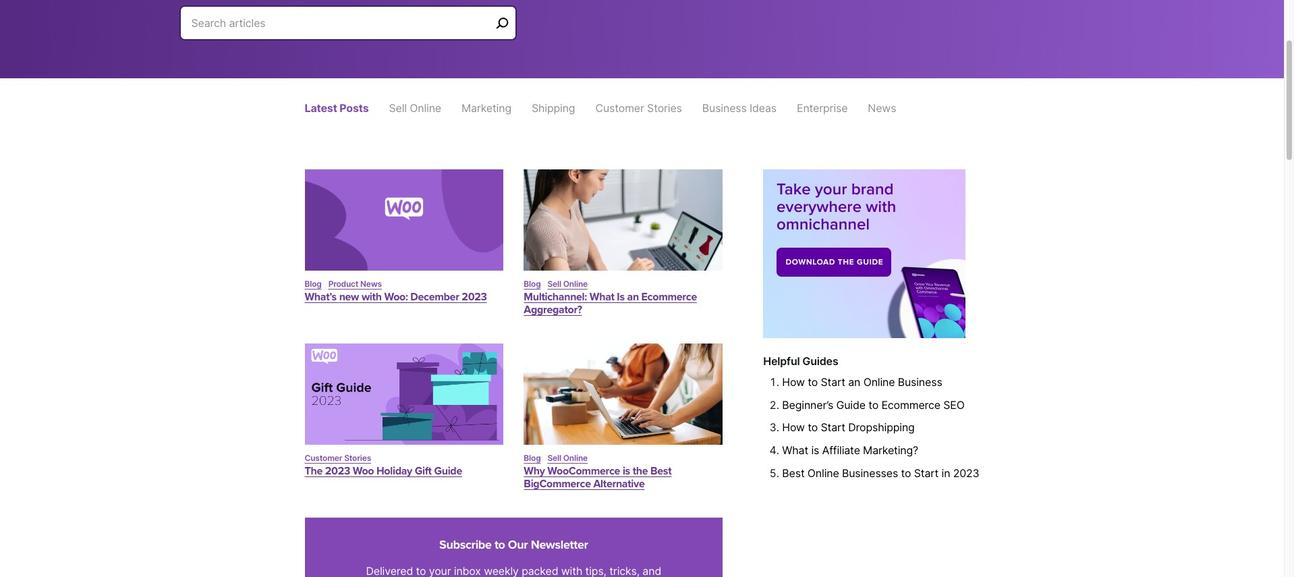 Task type: locate. For each thing, give the bounding box(es) containing it.
what is affiliate marketing? link
[[783, 444, 919, 457]]

blog inside blog sell online multichannel: what is an ecommerce aggregator?
[[524, 279, 541, 289]]

0 vertical spatial customer stories link
[[596, 101, 682, 115]]

0 vertical spatial is
[[812, 444, 820, 457]]

business up beginner's guide to ecommerce seo link
[[898, 375, 943, 389]]

new
[[339, 290, 359, 304]]

to left our
[[495, 537, 505, 552]]

news right enterprise
[[868, 101, 897, 115]]

2 vertical spatial sell online link
[[548, 453, 588, 463]]

2 vertical spatial sell
[[548, 453, 562, 463]]

affiliate
[[823, 444, 861, 457]]

online up multichannel: in the bottom left of the page
[[564, 279, 588, 289]]

marketing link
[[462, 101, 512, 115]]

1 vertical spatial news
[[361, 279, 382, 289]]

an right is
[[628, 290, 639, 304]]

multichannel: what is an ecommerce aggregator? link
[[524, 290, 697, 317]]

2023 inside customer stories the 2023 woo holiday gift guide
[[325, 464, 350, 478]]

0 vertical spatial how
[[783, 375, 805, 389]]

0 vertical spatial news
[[868, 101, 897, 115]]

customer right shipping
[[596, 101, 645, 115]]

beginner's guide to ecommerce seo
[[783, 398, 965, 412]]

0 horizontal spatial business
[[703, 101, 747, 115]]

None search field
[[179, 5, 517, 57]]

best online businesses to start in 2023 link
[[783, 467, 980, 480]]

why woocommerce is the best bigcommerce alternative image
[[524, 344, 723, 445]]

1 vertical spatial how
[[783, 421, 805, 434]]

to up t dropshipping link
[[869, 398, 879, 412]]

customer up the
[[305, 453, 343, 463]]

sell right posts
[[389, 101, 407, 115]]

online up woocommerce
[[564, 453, 588, 463]]

how down helpful guides
[[783, 375, 805, 389]]

blog link for why woocommerce is the best bigcommerce alternative
[[524, 453, 541, 463]]

an up beginner's guide to ecommerce seo
[[849, 375, 861, 389]]

blog inside blog sell online why woocommerce is the best bigcommerce alternative
[[524, 453, 541, 463]]

in
[[942, 467, 951, 480]]

enterprise
[[797, 101, 848, 115]]

customer stories link
[[596, 101, 682, 115], [305, 453, 371, 463]]

is left the
[[623, 464, 630, 478]]

1 vertical spatial start
[[915, 467, 939, 480]]

sell up 'bigcommerce'
[[548, 453, 562, 463]]

stories inside customer stories the 2023 woo holiday gift guide
[[344, 453, 371, 463]]

0 horizontal spatial guide
[[434, 464, 462, 478]]

0 horizontal spatial what
[[590, 290, 615, 304]]

0 vertical spatial stories
[[647, 101, 682, 115]]

0 vertical spatial guide
[[837, 398, 866, 412]]

is
[[617, 290, 625, 304]]

best down how to star link
[[783, 467, 805, 480]]

1 horizontal spatial is
[[812, 444, 820, 457]]

to for an
[[808, 375, 818, 389]]

0 vertical spatial customer
[[596, 101, 645, 115]]

0 vertical spatial start
[[821, 375, 846, 389]]

guide right "gift" on the left of page
[[434, 464, 462, 478]]

stories
[[647, 101, 682, 115], [344, 453, 371, 463]]

2023 right the
[[325, 464, 350, 478]]

online down affiliate
[[808, 467, 840, 480]]

the 2023 woo holiday gift guide image
[[305, 344, 504, 445]]

news link
[[868, 101, 897, 115]]

blog up what's
[[305, 279, 322, 289]]

sell online link for multichannel:
[[548, 279, 588, 289]]

helpful
[[764, 355, 800, 368]]

0 horizontal spatial start
[[821, 375, 846, 389]]

1 vertical spatial stories
[[344, 453, 371, 463]]

0 horizontal spatial customer
[[305, 453, 343, 463]]

2023 right december
[[462, 290, 487, 304]]

to down guides
[[808, 375, 818, 389]]

1 horizontal spatial customer
[[596, 101, 645, 115]]

customer
[[596, 101, 645, 115], [305, 453, 343, 463]]

2023
[[462, 290, 487, 304], [325, 464, 350, 478], [954, 467, 980, 480]]

0 horizontal spatial 2023
[[325, 464, 350, 478]]

1 vertical spatial customer
[[305, 453, 343, 463]]

1 vertical spatial guide
[[434, 464, 462, 478]]

0 horizontal spatial is
[[623, 464, 630, 478]]

1 horizontal spatial stories
[[647, 101, 682, 115]]

1 horizontal spatial customer stories link
[[596, 101, 682, 115]]

0 horizontal spatial ecommerce
[[642, 290, 697, 304]]

blog up why
[[524, 453, 541, 463]]

subscribe
[[439, 537, 492, 552]]

december
[[411, 290, 459, 304]]

1 vertical spatial sell
[[548, 279, 562, 289]]

1 horizontal spatial news
[[868, 101, 897, 115]]

sell
[[389, 101, 407, 115], [548, 279, 562, 289], [548, 453, 562, 463]]

is down how to star link
[[812, 444, 820, 457]]

blog
[[305, 279, 322, 289], [524, 279, 541, 289], [524, 453, 541, 463]]

what is affiliate marketing?
[[783, 444, 919, 457]]

business
[[703, 101, 747, 115], [898, 375, 943, 389]]

customer for customer stories the 2023 woo holiday gift guide
[[305, 453, 343, 463]]

0 horizontal spatial an
[[628, 290, 639, 304]]

0 vertical spatial ecommerce
[[642, 290, 697, 304]]

blog link up what's
[[305, 279, 322, 289]]

0 horizontal spatial stories
[[344, 453, 371, 463]]

1 how from the top
[[783, 375, 805, 389]]

to
[[808, 375, 818, 389], [869, 398, 879, 412], [808, 421, 818, 434], [902, 467, 912, 480], [495, 537, 505, 552]]

how to start an online business link
[[783, 375, 943, 389]]

sell online
[[389, 101, 441, 115]]

1 vertical spatial business
[[898, 375, 943, 389]]

guide inside customer stories the 2023 woo holiday gift guide
[[434, 464, 462, 478]]

businesses
[[842, 467, 899, 480]]

blog link
[[305, 279, 322, 289], [524, 279, 541, 289], [524, 453, 541, 463]]

business ideas link
[[703, 101, 777, 115]]

online inside blog sell online multichannel: what is an ecommerce aggregator?
[[564, 279, 588, 289]]

0 horizontal spatial best
[[651, 464, 672, 478]]

online
[[410, 101, 441, 115], [564, 279, 588, 289], [864, 375, 895, 389], [564, 453, 588, 463], [808, 467, 840, 480]]

business left ideas
[[703, 101, 747, 115]]

1 vertical spatial customer stories link
[[305, 453, 371, 463]]

to left star
[[808, 421, 818, 434]]

the
[[305, 464, 323, 478]]

1 horizontal spatial what
[[783, 444, 809, 457]]

what left is
[[590, 290, 615, 304]]

0 vertical spatial sell
[[389, 101, 407, 115]]

shipping link
[[532, 101, 575, 115]]

0 horizontal spatial news
[[361, 279, 382, 289]]

customer inside customer stories the 2023 woo holiday gift guide
[[305, 453, 343, 463]]

guide up how to star t dropshipping
[[837, 398, 866, 412]]

blog link up why
[[524, 453, 541, 463]]

start left in in the right of the page
[[915, 467, 939, 480]]

news up with
[[361, 279, 382, 289]]

to down marketing?
[[902, 467, 912, 480]]

sell online link right posts
[[389, 101, 441, 115]]

ecommerce right is
[[642, 290, 697, 304]]

is
[[812, 444, 820, 457], [623, 464, 630, 478]]

how down beginner's
[[783, 421, 805, 434]]

sell inside blog sell online multichannel: what is an ecommerce aggregator?
[[548, 279, 562, 289]]

1 horizontal spatial business
[[898, 375, 943, 389]]

best
[[651, 464, 672, 478], [783, 467, 805, 480]]

1 vertical spatial is
[[623, 464, 630, 478]]

news
[[868, 101, 897, 115], [361, 279, 382, 289]]

beginner's
[[783, 398, 834, 412]]

0 vertical spatial an
[[628, 290, 639, 304]]

0 horizontal spatial customer stories link
[[305, 453, 371, 463]]

start down guides
[[821, 375, 846, 389]]

guide
[[837, 398, 866, 412], [434, 464, 462, 478]]

sell online link up multichannel: in the bottom left of the page
[[548, 279, 588, 289]]

blog up multichannel: in the bottom left of the page
[[524, 279, 541, 289]]

0 vertical spatial sell online link
[[389, 101, 441, 115]]

blog inside blog product news what's new with woo: december 2023
[[305, 279, 322, 289]]

latest posts link
[[305, 101, 369, 115]]

ecommerce
[[642, 290, 697, 304], [882, 398, 941, 412]]

1 horizontal spatial 2023
[[462, 290, 487, 304]]

helpful guides
[[764, 355, 839, 368]]

what's new with woo: december 2023 link
[[305, 290, 487, 304]]

1 horizontal spatial ecommerce
[[882, 398, 941, 412]]

1 vertical spatial an
[[849, 375, 861, 389]]

what down how to star link
[[783, 444, 809, 457]]

what
[[590, 290, 615, 304], [783, 444, 809, 457]]

woo
[[353, 464, 374, 478]]

best right the
[[651, 464, 672, 478]]

blog link for multichannel: what is an ecommerce aggregator?
[[524, 279, 541, 289]]

alternative
[[594, 477, 645, 491]]

an
[[628, 290, 639, 304], [849, 375, 861, 389]]

ecommerce up dropshipping
[[882, 398, 941, 412]]

woo:
[[384, 290, 408, 304]]

2023 right in in the right of the page
[[954, 467, 980, 480]]

how
[[783, 375, 805, 389], [783, 421, 805, 434]]

sell online link
[[389, 101, 441, 115], [548, 279, 588, 289], [548, 453, 588, 463]]

business ideas
[[703, 101, 777, 115]]

start
[[821, 375, 846, 389], [915, 467, 939, 480]]

product news link
[[329, 279, 382, 289]]

0 vertical spatial what
[[590, 290, 615, 304]]

ecommerce inside blog sell online multichannel: what is an ecommerce aggregator?
[[642, 290, 697, 304]]

1 vertical spatial sell online link
[[548, 279, 588, 289]]

best inside blog sell online why woocommerce is the best bigcommerce alternative
[[651, 464, 672, 478]]

sell for why
[[548, 453, 562, 463]]

sell up multichannel: in the bottom left of the page
[[548, 279, 562, 289]]

blog link up multichannel: in the bottom left of the page
[[524, 279, 541, 289]]

sell inside blog sell online why woocommerce is the best bigcommerce alternative
[[548, 453, 562, 463]]

2 how from the top
[[783, 421, 805, 434]]

sell online link up woocommerce
[[548, 453, 588, 463]]



Task type: vqa. For each thing, say whether or not it's contained in the screenshot.


Task type: describe. For each thing, give the bounding box(es) containing it.
our
[[508, 537, 528, 552]]

shipping
[[532, 101, 575, 115]]

is inside blog sell online why woocommerce is the best bigcommerce alternative
[[623, 464, 630, 478]]

an inside blog sell online multichannel: what is an ecommerce aggregator?
[[628, 290, 639, 304]]

1 horizontal spatial an
[[849, 375, 861, 389]]

how to star link
[[783, 421, 842, 434]]

ideas
[[750, 101, 777, 115]]

why woocommerce is the best bigcommerce alternative link
[[524, 464, 672, 491]]

newsletter
[[531, 537, 588, 552]]

what inside blog sell online multichannel: what is an ecommerce aggregator?
[[590, 290, 615, 304]]

t
[[842, 421, 846, 434]]

subscribe to our newsletter
[[439, 537, 588, 552]]

best online businesses to start in 2023
[[783, 467, 980, 480]]

seo
[[944, 398, 965, 412]]

holiday
[[377, 464, 412, 478]]

2 horizontal spatial 2023
[[954, 467, 980, 480]]

sell online link for why
[[548, 453, 588, 463]]

why
[[524, 464, 545, 478]]

beginner's guide to ecommerce seo link
[[783, 398, 965, 412]]

how for how to star t dropshipping
[[783, 421, 805, 434]]

blog product news what's new with woo: december 2023
[[305, 279, 487, 304]]

bigcommerce
[[524, 477, 591, 491]]

guides
[[803, 355, 839, 368]]

how to start an online business
[[783, 375, 943, 389]]

blog sell online why woocommerce is the best bigcommerce alternative
[[524, 453, 672, 491]]

product
[[329, 279, 359, 289]]

1 horizontal spatial start
[[915, 467, 939, 480]]

customer for customer stories
[[596, 101, 645, 115]]

Search articles search field
[[191, 14, 491, 32]]

stories for customer stories
[[647, 101, 682, 115]]

to for newsletter
[[495, 537, 505, 552]]

woman shopping for clothes online image
[[524, 170, 723, 271]]

t dropshipping link
[[842, 421, 915, 434]]

to for t
[[808, 421, 818, 434]]

what's new with woo: december 2023 image
[[305, 170, 504, 271]]

customer stories
[[596, 101, 682, 115]]

latest posts
[[305, 101, 369, 115]]

how to star t dropshipping
[[783, 421, 915, 434]]

1 vertical spatial ecommerce
[[882, 398, 941, 412]]

dropshipping
[[849, 421, 915, 434]]

what's
[[305, 290, 337, 304]]

online left marketing
[[410, 101, 441, 115]]

the 2023 woo holiday gift guide link
[[305, 464, 462, 478]]

blog sell online multichannel: what is an ecommerce aggregator?
[[524, 279, 697, 317]]

1 horizontal spatial best
[[783, 467, 805, 480]]

aggregator?
[[524, 303, 582, 317]]

latest
[[305, 101, 337, 115]]

customer stories the 2023 woo holiday gift guide
[[305, 453, 462, 478]]

enterprise link
[[797, 101, 848, 115]]

how for how to start an online business
[[783, 375, 805, 389]]

blog link for what's new with woo: december 2023
[[305, 279, 322, 289]]

0 vertical spatial business
[[703, 101, 747, 115]]

1 vertical spatial what
[[783, 444, 809, 457]]

the
[[633, 464, 648, 478]]

blog for what's new with woo: december 2023
[[305, 279, 322, 289]]

blog for multichannel: what is an ecommerce aggregator?
[[524, 279, 541, 289]]

online up beginner's guide to ecommerce seo
[[864, 375, 895, 389]]

multichannel:
[[524, 290, 587, 304]]

marketing?
[[864, 444, 919, 457]]

with
[[362, 290, 382, 304]]

stories for customer stories the 2023 woo holiday gift guide
[[344, 453, 371, 463]]

woocommerce
[[548, 464, 620, 478]]

posts
[[340, 101, 369, 115]]

blog for why woocommerce is the best bigcommerce alternative
[[524, 453, 541, 463]]

1 horizontal spatial guide
[[837, 398, 866, 412]]

online inside blog sell online why woocommerce is the best bigcommerce alternative
[[564, 453, 588, 463]]

2023 inside blog product news what's new with woo: december 2023
[[462, 290, 487, 304]]

star
[[821, 421, 842, 434]]

gift
[[415, 464, 432, 478]]

news inside blog product news what's new with woo: december 2023
[[361, 279, 382, 289]]

marketing
[[462, 101, 512, 115]]

sell for multichannel:
[[548, 279, 562, 289]]



